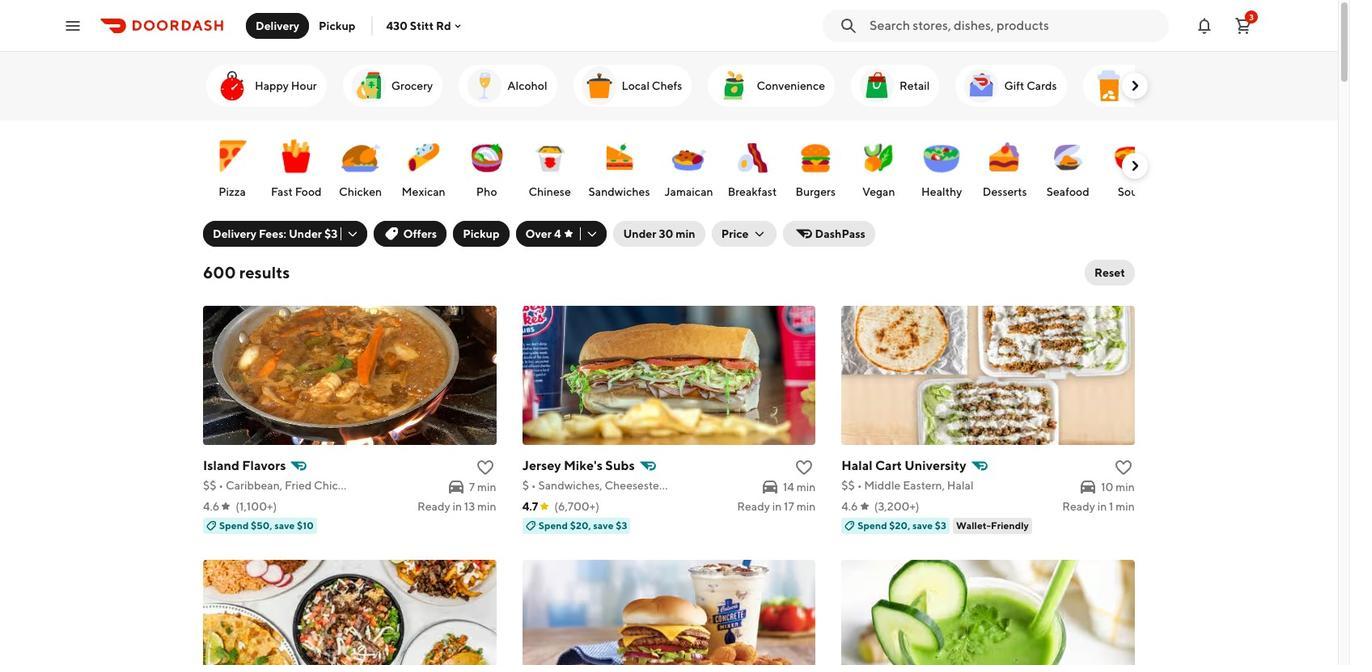 Task type: locate. For each thing, give the bounding box(es) containing it.
1 horizontal spatial pickup
[[463, 227, 500, 240]]

retail
[[900, 79, 930, 92]]

• for island
[[219, 479, 224, 492]]

• left middle
[[858, 479, 862, 492]]

click to add this store to your saved list image
[[795, 458, 814, 477], [1114, 458, 1134, 477]]

1 $$ from the left
[[203, 479, 217, 492]]

0 horizontal spatial $20,
[[570, 520, 591, 532]]

ready
[[418, 500, 450, 513], [737, 500, 770, 513], [1063, 500, 1096, 513]]

min right 13
[[477, 500, 497, 513]]

save
[[274, 520, 295, 532], [593, 520, 614, 532], [913, 520, 933, 532]]

1 vertical spatial pickup
[[463, 227, 500, 240]]

pickup button left 430
[[309, 13, 365, 38]]

click to add this store to your saved list image for university
[[1114, 458, 1134, 477]]

0 vertical spatial halal
[[842, 458, 873, 473]]

offers button
[[374, 221, 447, 247]]

save down (3,200+)
[[913, 520, 933, 532]]

spend for island
[[219, 520, 249, 532]]

1 horizontal spatial 4.6
[[842, 500, 858, 513]]

2 spend $20, save $3 from the left
[[858, 520, 947, 532]]

430 stitt rd
[[386, 19, 451, 32]]

alcohol image
[[466, 66, 504, 105]]

jersey
[[522, 458, 561, 473]]

0 horizontal spatial •
[[219, 479, 224, 492]]

in left 1
[[1098, 500, 1107, 513]]

chicken right fried
[[314, 479, 357, 492]]

delivery button
[[246, 13, 309, 38]]

open menu image
[[63, 16, 83, 35]]

3 save from the left
[[913, 520, 933, 532]]

results
[[239, 263, 290, 282]]

pickup
[[319, 19, 356, 32], [463, 227, 500, 240]]

fees:
[[259, 227, 287, 240]]

min right the 30
[[676, 227, 696, 240]]

pickup button down pho
[[453, 221, 509, 247]]

breakfast
[[728, 185, 777, 198]]

0 vertical spatial pickup
[[319, 19, 356, 32]]

next button of carousel image
[[1127, 158, 1143, 174]]

healthy
[[922, 185, 963, 198]]

subs
[[606, 458, 635, 473]]

caribbean,
[[226, 479, 283, 492]]

ready for island flavors
[[418, 500, 450, 513]]

0 horizontal spatial in
[[453, 500, 462, 513]]

health image
[[1090, 66, 1129, 105]]

2 horizontal spatial ready
[[1063, 500, 1096, 513]]

in
[[453, 500, 462, 513], [773, 500, 782, 513], [1098, 500, 1107, 513]]

ready left 17
[[737, 500, 770, 513]]

7
[[469, 481, 475, 494]]

retail link
[[851, 65, 940, 107]]

$ • sandwiches, cheesesteaks
[[522, 479, 676, 492]]

pickup down pho
[[463, 227, 500, 240]]

pickup for "pickup" button to the bottom
[[463, 227, 500, 240]]

• right $
[[531, 479, 536, 492]]

spend down (3,200+)
[[858, 520, 888, 532]]

happy hour image
[[213, 66, 252, 105]]

4.6 left (3,200+)
[[842, 500, 858, 513]]

spend down (6,700+)
[[539, 520, 568, 532]]

happy hour
[[255, 79, 317, 92]]

(6,700+)
[[554, 500, 600, 513]]

14 min
[[783, 481, 816, 494]]

3 • from the left
[[858, 479, 862, 492]]

$$
[[203, 479, 217, 492], [842, 479, 855, 492]]

halal
[[842, 458, 873, 473], [948, 479, 974, 492]]

local chefs link
[[573, 65, 692, 107]]

island flavors
[[203, 458, 286, 473]]

1 horizontal spatial save
[[593, 520, 614, 532]]

jamaican
[[665, 185, 713, 198]]

2 horizontal spatial save
[[913, 520, 933, 532]]

3 in from the left
[[1098, 500, 1107, 513]]

in for subs
[[773, 500, 782, 513]]

0 vertical spatial delivery
[[256, 19, 299, 32]]

$$ down island
[[203, 479, 217, 492]]

1 click to add this store to your saved list image from the left
[[795, 458, 814, 477]]

delivery for delivery
[[256, 19, 299, 32]]

4.6 down island
[[203, 500, 220, 513]]

1 horizontal spatial click to add this store to your saved list image
[[1114, 458, 1134, 477]]

university
[[905, 458, 967, 473]]

2 $$ from the left
[[842, 479, 855, 492]]

1 horizontal spatial •
[[531, 479, 536, 492]]

delivery fees: under $3
[[213, 227, 338, 240]]

halal left cart
[[842, 458, 873, 473]]

local chefs image
[[580, 66, 619, 105]]

min right the 10
[[1116, 481, 1135, 494]]

$3 down cheesesteaks
[[616, 520, 628, 532]]

2 horizontal spatial in
[[1098, 500, 1107, 513]]

0 horizontal spatial $$
[[203, 479, 217, 492]]

1 horizontal spatial spend $20, save $3
[[858, 520, 947, 532]]

3 ready from the left
[[1063, 500, 1096, 513]]

pizza
[[219, 185, 246, 198]]

1 ready from the left
[[418, 500, 450, 513]]

2 • from the left
[[531, 479, 536, 492]]

4.6
[[203, 500, 220, 513], [842, 500, 858, 513]]

grocery link
[[343, 65, 443, 107]]

$$ for halal
[[842, 479, 855, 492]]

1 • from the left
[[219, 479, 224, 492]]

2 click to add this store to your saved list image from the left
[[1114, 458, 1134, 477]]

min right 1
[[1116, 500, 1135, 513]]

convenience image
[[715, 66, 754, 105]]

1 vertical spatial delivery
[[213, 227, 257, 240]]

in left 17
[[773, 500, 782, 513]]

under left the 30
[[623, 227, 657, 240]]

430 stitt rd button
[[386, 19, 464, 32]]

spend
[[219, 520, 249, 532], [539, 520, 568, 532], [858, 520, 888, 532]]

delivery inside button
[[256, 19, 299, 32]]

fast food
[[271, 185, 322, 198]]

over 4 button
[[516, 221, 607, 247]]

seafood
[[1047, 185, 1090, 198]]

1 horizontal spatial $20,
[[890, 520, 911, 532]]

cart
[[876, 458, 902, 473]]

2 $20, from the left
[[890, 520, 911, 532]]

1 items, open order cart image
[[1234, 16, 1254, 35]]

pickup button
[[309, 13, 365, 38], [453, 221, 509, 247]]

click to add this store to your saved list image up the 10 min
[[1114, 458, 1134, 477]]

1 horizontal spatial under
[[623, 227, 657, 240]]

spend $20, save $3
[[539, 520, 628, 532], [858, 520, 947, 532]]

convenience link
[[708, 65, 835, 107]]

under right fees:
[[289, 227, 322, 240]]

2 save from the left
[[593, 520, 614, 532]]

save down (6,700+)
[[593, 520, 614, 532]]

1 $20, from the left
[[570, 520, 591, 532]]

1 horizontal spatial $$
[[842, 479, 855, 492]]

1 save from the left
[[274, 520, 295, 532]]

ready in 13 min
[[418, 500, 497, 513]]

delivery
[[256, 19, 299, 32], [213, 227, 257, 240]]

0 horizontal spatial spend $20, save $3
[[539, 520, 628, 532]]

14
[[783, 481, 795, 494]]

spend left '$50,'
[[219, 520, 249, 532]]

0 horizontal spatial pickup
[[319, 19, 356, 32]]

3 button
[[1228, 9, 1260, 42]]

in left 13
[[453, 500, 462, 513]]

delivery up happy
[[256, 19, 299, 32]]

2 4.6 from the left
[[842, 500, 858, 513]]

health link
[[1083, 65, 1177, 107]]

1 horizontal spatial ready
[[737, 500, 770, 513]]

0 horizontal spatial spend
[[219, 520, 249, 532]]

happy
[[255, 79, 289, 92]]

7 min
[[469, 481, 497, 494]]

1 horizontal spatial spend
[[539, 520, 568, 532]]

spend $20, save $3 down (3,200+)
[[858, 520, 947, 532]]

1 4.6 from the left
[[203, 500, 220, 513]]

4.7
[[522, 500, 538, 513]]

chinese
[[529, 185, 571, 198]]

1 in from the left
[[453, 500, 462, 513]]

save for flavors
[[274, 520, 295, 532]]

middle
[[865, 479, 901, 492]]

17
[[784, 500, 795, 513]]

pickup right delivery button
[[319, 19, 356, 32]]

2 horizontal spatial •
[[858, 479, 862, 492]]

local
[[622, 79, 650, 92]]

1 horizontal spatial in
[[773, 500, 782, 513]]

0 vertical spatial pickup button
[[309, 13, 365, 38]]

pickup for the left "pickup" button
[[319, 19, 356, 32]]

ready left 1
[[1063, 500, 1096, 513]]

•
[[219, 479, 224, 492], [531, 479, 536, 492], [858, 479, 862, 492]]

spend $20, save $3 down (6,700+)
[[539, 520, 628, 532]]

2 in from the left
[[773, 500, 782, 513]]

grocery
[[391, 79, 433, 92]]

• for halal
[[858, 479, 862, 492]]

0 horizontal spatial save
[[274, 520, 295, 532]]

2 ready from the left
[[737, 500, 770, 513]]

1 horizontal spatial pickup button
[[453, 221, 509, 247]]

0 horizontal spatial under
[[289, 227, 322, 240]]

sandwiches,
[[538, 479, 603, 492]]

save left $10
[[274, 520, 295, 532]]

min inside button
[[676, 227, 696, 240]]

2 horizontal spatial spend
[[858, 520, 888, 532]]

ready for halal cart university
[[1063, 500, 1096, 513]]

2 horizontal spatial $3
[[935, 520, 947, 532]]

cheesesteaks
[[605, 479, 676, 492]]

under
[[289, 227, 322, 240], [623, 227, 657, 240]]

0 horizontal spatial ready
[[418, 500, 450, 513]]

click to add this store to your saved list image up 14 min
[[795, 458, 814, 477]]

save for mike's
[[593, 520, 614, 532]]

Store search: begin typing to search for stores available on DoorDash text field
[[870, 17, 1160, 34]]

ready left 13
[[418, 500, 450, 513]]

delivery left fees:
[[213, 227, 257, 240]]

13
[[464, 500, 475, 513]]

over
[[526, 227, 552, 240]]

600
[[203, 263, 236, 282]]

0 horizontal spatial click to add this store to your saved list image
[[795, 458, 814, 477]]

happy hour link
[[206, 65, 327, 107]]

$$ left middle
[[842, 479, 855, 492]]

chicken
[[339, 185, 382, 198], [314, 479, 357, 492]]

halal down university
[[948, 479, 974, 492]]

alcohol link
[[459, 65, 557, 107]]

chicken right the food
[[339, 185, 382, 198]]

$20, down (3,200+)
[[890, 520, 911, 532]]

10
[[1102, 481, 1114, 494]]

$20, down (6,700+)
[[570, 520, 591, 532]]

over 4
[[526, 227, 561, 240]]

• down island
[[219, 479, 224, 492]]

$3 right fees:
[[324, 227, 338, 240]]

0 horizontal spatial 4.6
[[203, 500, 220, 513]]

2 under from the left
[[623, 227, 657, 240]]

burgers
[[796, 185, 836, 198]]

gift cards
[[1005, 79, 1057, 92]]

2 spend from the left
[[539, 520, 568, 532]]

1 spend from the left
[[219, 520, 249, 532]]

1 vertical spatial halal
[[948, 479, 974, 492]]

(3,200+)
[[874, 500, 920, 513]]

$3 left wallet-
[[935, 520, 947, 532]]

4.6 for halal cart university
[[842, 500, 858, 513]]



Task type: vqa. For each thing, say whether or not it's contained in the screenshot.
middle $3
yes



Task type: describe. For each thing, give the bounding box(es) containing it.
stitt
[[410, 19, 434, 32]]

wallet-friendly
[[957, 520, 1029, 532]]

1 horizontal spatial halal
[[948, 479, 974, 492]]

price button
[[712, 221, 777, 247]]

spend for jersey
[[539, 520, 568, 532]]

1 horizontal spatial $3
[[616, 520, 628, 532]]

delivery for delivery fees: under $3
[[213, 227, 257, 240]]

mike's
[[564, 458, 603, 473]]

3 spend from the left
[[858, 520, 888, 532]]

1
[[1110, 500, 1114, 513]]

chefs
[[652, 79, 683, 92]]

4
[[554, 227, 561, 240]]

600 results
[[203, 263, 290, 282]]

ready in 17 min
[[737, 500, 816, 513]]

1 vertical spatial chicken
[[314, 479, 357, 492]]

4.6 for island flavors
[[203, 500, 220, 513]]

0 horizontal spatial halal
[[842, 458, 873, 473]]

island
[[203, 458, 240, 473]]

sandwiches
[[589, 185, 650, 198]]

430
[[386, 19, 408, 32]]

gift
[[1005, 79, 1025, 92]]

under inside button
[[623, 227, 657, 240]]

fast
[[271, 185, 293, 198]]

3
[[1250, 12, 1254, 21]]

vegan
[[863, 185, 896, 198]]

min right the 14
[[797, 481, 816, 494]]

grocery image
[[349, 66, 388, 105]]

alcohol
[[508, 79, 547, 92]]

spend $50, save $10
[[219, 520, 314, 532]]

$$ • middle eastern, halal
[[842, 479, 974, 492]]

under 30 min
[[623, 227, 696, 240]]

1 spend $20, save $3 from the left
[[539, 520, 628, 532]]

price
[[722, 227, 749, 240]]

flavors
[[242, 458, 286, 473]]

1 vertical spatial pickup button
[[453, 221, 509, 247]]

reset
[[1095, 266, 1126, 279]]

10 min
[[1102, 481, 1135, 494]]

$$ • caribbean, fried chicken
[[203, 479, 357, 492]]

gift cards image
[[963, 66, 1001, 105]]

offers
[[403, 227, 437, 240]]

notification bell image
[[1195, 16, 1215, 35]]

wallet-
[[957, 520, 991, 532]]

local chefs
[[622, 79, 683, 92]]

• for jersey
[[531, 479, 536, 492]]

reset button
[[1085, 260, 1135, 286]]

soup
[[1118, 185, 1145, 198]]

$
[[522, 479, 529, 492]]

in for university
[[1098, 500, 1107, 513]]

min right the "7"
[[477, 481, 497, 494]]

next button of carousel image
[[1127, 78, 1143, 94]]

retail image
[[858, 66, 897, 105]]

mexican
[[402, 185, 446, 198]]

under 30 min button
[[614, 221, 705, 247]]

30
[[659, 227, 674, 240]]

gift cards link
[[956, 65, 1067, 107]]

ready for jersey mike's subs
[[737, 500, 770, 513]]

desserts
[[983, 185, 1027, 198]]

$$ for island
[[203, 479, 217, 492]]

fried
[[285, 479, 312, 492]]

pho
[[476, 185, 497, 198]]

min right 17
[[797, 500, 816, 513]]

friendly
[[991, 520, 1029, 532]]

1 under from the left
[[289, 227, 322, 240]]

(1,100+)
[[236, 500, 277, 513]]

$50,
[[251, 520, 272, 532]]

0 vertical spatial chicken
[[339, 185, 382, 198]]

eastern,
[[903, 479, 945, 492]]

$10
[[297, 520, 314, 532]]

convenience
[[757, 79, 825, 92]]

0 horizontal spatial pickup button
[[309, 13, 365, 38]]

health
[[1132, 79, 1167, 92]]

click to add this store to your saved list image for subs
[[795, 458, 814, 477]]

0 horizontal spatial $3
[[324, 227, 338, 240]]

click to add this store to your saved list image
[[476, 458, 495, 477]]

halal cart university
[[842, 458, 967, 473]]

jersey mike's subs
[[522, 458, 635, 473]]

dashpass button
[[783, 221, 876, 247]]

cards
[[1027, 79, 1057, 92]]

food
[[295, 185, 322, 198]]

hour
[[291, 79, 317, 92]]

ready in 1 min
[[1063, 500, 1135, 513]]

dashpass
[[815, 227, 866, 240]]

rd
[[436, 19, 451, 32]]



